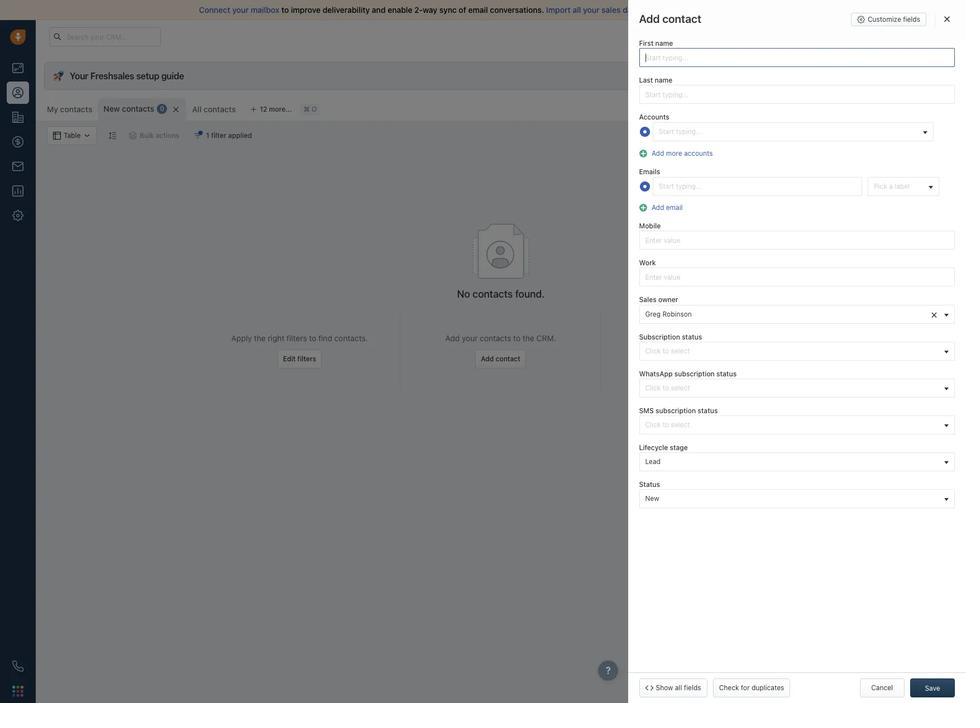 Task type: locate. For each thing, give the bounding box(es) containing it.
click to select button for whatsapp subscription status
[[640, 379, 956, 398]]

3 select from the top
[[672, 421, 691, 429]]

customize for customize table
[[739, 103, 774, 112]]

2 select from the top
[[672, 384, 691, 392]]

whatsapp subscription status
[[640, 370, 737, 378]]

0 vertical spatial contact
[[931, 103, 956, 112]]

2 vertical spatial click to select
[[646, 421, 691, 429]]

0 vertical spatial new
[[104, 104, 120, 113]]

add for add more accounts link on the right
[[652, 149, 665, 157]]

explore plans link
[[750, 30, 805, 43]]

1 filter applied
[[206, 131, 252, 140]]

last
[[640, 76, 654, 84]]

0 vertical spatial filters
[[287, 334, 307, 343]]

customize table
[[739, 103, 792, 112]]

0 horizontal spatial the
[[254, 334, 266, 343]]

status down whatsapp subscription status
[[698, 407, 718, 415]]

0 horizontal spatial new
[[104, 104, 120, 113]]

bulk actions button
[[122, 126, 187, 145]]

new down 'freshsales'
[[104, 104, 120, 113]]

0 vertical spatial subscription
[[675, 370, 715, 378]]

1 horizontal spatial your
[[661, 33, 675, 40]]

0 vertical spatial import contacts button
[[805, 98, 877, 117]]

first
[[640, 39, 654, 48]]

your for add your contacts to the crm.
[[462, 334, 478, 343]]

the left right
[[254, 334, 266, 343]]

your for connect your mailbox to improve deliverability and enable 2-way sync of email conversations. import all your sales data so you don't have to start from scratch.
[[232, 5, 249, 15]]

1 horizontal spatial customize
[[869, 15, 902, 23]]

1 vertical spatial click to select button
[[640, 379, 956, 398]]

fields inside button
[[685, 684, 702, 693]]

0 vertical spatial click to select
[[646, 347, 691, 355]]

click to select for sms
[[646, 421, 691, 429]]

2 vertical spatial click
[[646, 421, 661, 429]]

in left 21
[[706, 33, 711, 40]]

3 click to select from the top
[[646, 421, 691, 429]]

click for whatsapp
[[646, 384, 661, 392]]

filters right right
[[287, 334, 307, 343]]

filters right edit
[[298, 355, 316, 363]]

your left mailbox
[[232, 5, 249, 15]]

2 vertical spatial click to select button
[[640, 416, 956, 435]]

add for add email link at top
[[652, 203, 665, 212]]

all left sales at the top right
[[573, 5, 582, 15]]

0 horizontal spatial your
[[232, 5, 249, 15]]

0 horizontal spatial all
[[573, 5, 582, 15]]

go.
[[739, 334, 750, 343]]

1 horizontal spatial contact
[[931, 103, 956, 112]]

pick a label
[[875, 182, 911, 191]]

label
[[896, 182, 911, 191]]

2 click from the top
[[646, 384, 661, 392]]

connect
[[199, 5, 230, 15]]

your left sales at the top right
[[584, 5, 600, 15]]

all inside button
[[676, 684, 683, 693]]

status down robinson
[[683, 333, 703, 341]]

start
[[718, 5, 736, 15]]

fields left close image
[[904, 15, 921, 23]]

check
[[720, 684, 740, 693]]

new contacts link
[[104, 103, 154, 115]]

1 horizontal spatial the
[[523, 334, 535, 343]]

robinson
[[663, 310, 692, 318]]

1 vertical spatial in
[[715, 334, 721, 343]]

the left crm. at the top of page
[[523, 334, 535, 343]]

1 vertical spatial subscription
[[656, 407, 696, 415]]

1 vertical spatial customize
[[739, 103, 774, 112]]

trial
[[677, 33, 688, 40]]

0 vertical spatial add contact
[[916, 103, 956, 112]]

0 vertical spatial all
[[573, 5, 582, 15]]

more
[[667, 149, 683, 157]]

contact
[[663, 12, 702, 25]]

freshworks switcher image
[[12, 686, 23, 697]]

email inside button
[[667, 203, 683, 212]]

1 horizontal spatial new
[[646, 495, 660, 503]]

3 click from the top
[[646, 421, 661, 429]]

click
[[646, 347, 661, 355], [646, 384, 661, 392], [646, 421, 661, 429]]

1 vertical spatial email
[[667, 203, 683, 212]]

0 horizontal spatial add contact
[[481, 355, 521, 363]]

connect your mailbox to improve deliverability and enable 2-way sync of email conversations. import all your sales data so you don't have to start from scratch.
[[199, 5, 787, 15]]

duplicates
[[752, 684, 785, 693]]

save button
[[911, 679, 956, 698]]

1 horizontal spatial in
[[715, 334, 721, 343]]

select down "sms subscription status"
[[672, 421, 691, 429]]

0 vertical spatial in
[[706, 33, 711, 40]]

click for subscription
[[646, 347, 661, 355]]

new for new contacts 0
[[104, 104, 120, 113]]

the
[[254, 334, 266, 343], [523, 334, 535, 343]]

no
[[457, 288, 471, 300]]

to
[[282, 5, 289, 15], [709, 5, 716, 15], [309, 334, 317, 343], [514, 334, 521, 343], [663, 347, 670, 355], [663, 384, 670, 392], [663, 421, 670, 429]]

1 click from the top
[[646, 347, 661, 355]]

0 vertical spatial select
[[672, 347, 691, 355]]

0 vertical spatial your
[[661, 33, 675, 40]]

name right last
[[655, 76, 673, 84]]

1 vertical spatial click
[[646, 384, 661, 392]]

days
[[721, 33, 735, 40]]

dialog
[[629, 0, 967, 704]]

1 vertical spatial new
[[646, 495, 660, 503]]

1 vertical spatial filters
[[298, 355, 316, 363]]

1 the from the left
[[254, 334, 266, 343]]

1 vertical spatial name
[[655, 76, 673, 84]]

1 select from the top
[[672, 347, 691, 355]]

name for first name
[[656, 39, 674, 48]]

contact
[[931, 103, 956, 112], [496, 355, 521, 363]]

0 horizontal spatial in
[[706, 33, 711, 40]]

lifecycle stage
[[640, 444, 688, 452]]

1 vertical spatial click to select
[[646, 384, 691, 392]]

1 horizontal spatial fields
[[904, 15, 921, 23]]

subscription
[[675, 370, 715, 378], [656, 407, 696, 415]]

in
[[706, 33, 711, 40], [715, 334, 721, 343]]

check for duplicates
[[720, 684, 785, 693]]

contacts.
[[335, 334, 368, 343]]

subscription right sms
[[656, 407, 696, 415]]

in left one
[[715, 334, 721, 343]]

1 horizontal spatial all
[[676, 684, 683, 693]]

cancel button
[[861, 679, 905, 698]]

12
[[260, 105, 267, 113]]

0 vertical spatial click to select button
[[640, 342, 956, 361]]

conversations.
[[490, 5, 545, 15]]

Mobile text field
[[640, 231, 956, 250]]

0 vertical spatial import contacts
[[820, 103, 871, 112]]

filters
[[287, 334, 307, 343], [298, 355, 316, 363]]

start typing...
[[659, 128, 702, 136]]

data
[[623, 5, 640, 15]]

to left "start"
[[709, 5, 716, 15]]

click to select down "sms subscription status"
[[646, 421, 691, 429]]

0 vertical spatial customize
[[869, 15, 902, 23]]

⌘
[[304, 105, 310, 114]]

show all fields
[[656, 684, 702, 693]]

edit filters
[[283, 355, 316, 363]]

table
[[775, 103, 792, 112]]

name for last name
[[655, 76, 673, 84]]

greg
[[646, 310, 661, 318]]

for
[[742, 684, 750, 693]]

all right show
[[676, 684, 683, 693]]

your left 'freshsales'
[[70, 71, 88, 81]]

name right first
[[656, 39, 674, 48]]

1 click to select button from the top
[[640, 342, 956, 361]]

all
[[573, 5, 582, 15], [676, 684, 683, 693]]

import right the conversations.
[[547, 5, 571, 15]]

customize inside customize table button
[[739, 103, 774, 112]]

1 horizontal spatial import contacts button
[[805, 98, 877, 117]]

your
[[232, 5, 249, 15], [584, 5, 600, 15], [462, 334, 478, 343]]

import contacts button up whatsapp subscription status
[[671, 350, 734, 369]]

add for leftmost add contact button
[[481, 355, 494, 363]]

1 vertical spatial import contacts
[[677, 355, 728, 363]]

2 vertical spatial status
[[698, 407, 718, 415]]

1 vertical spatial add contact button
[[476, 350, 526, 369]]

click to select down subscription status
[[646, 347, 691, 355]]

subscription status
[[640, 333, 703, 341]]

typing...
[[677, 128, 702, 136]]

status down one
[[717, 370, 737, 378]]

click down subscription
[[646, 347, 661, 355]]

12 more...
[[260, 105, 292, 113]]

subscription down import contacts in one go.
[[675, 370, 715, 378]]

1 vertical spatial contact
[[496, 355, 521, 363]]

fields
[[904, 15, 921, 23], [685, 684, 702, 693]]

1 click to select from the top
[[646, 347, 691, 355]]

plans
[[782, 32, 799, 41]]

2 click to select button from the top
[[640, 379, 956, 398]]

sms
[[640, 407, 654, 415]]

click to select down 'whatsapp'
[[646, 384, 691, 392]]

mobile
[[640, 222, 661, 230]]

1 horizontal spatial email
[[667, 203, 683, 212]]

fields inside 'button'
[[904, 15, 921, 23]]

1 vertical spatial select
[[672, 384, 691, 392]]

21
[[713, 33, 719, 40]]

sms subscription status
[[640, 407, 718, 415]]

0 horizontal spatial your
[[70, 71, 88, 81]]

add
[[916, 103, 929, 112], [652, 149, 665, 157], [652, 203, 665, 212], [446, 334, 460, 343], [481, 355, 494, 363]]

subscription for sms
[[656, 407, 696, 415]]

0 horizontal spatial email
[[469, 5, 488, 15]]

you
[[652, 5, 666, 15]]

0 horizontal spatial import contacts
[[677, 355, 728, 363]]

click to select
[[646, 347, 691, 355], [646, 384, 691, 392], [646, 421, 691, 429]]

new button
[[640, 490, 956, 509]]

guide
[[161, 71, 184, 81]]

fields right show
[[685, 684, 702, 693]]

phone element
[[7, 656, 29, 678]]

edit
[[283, 355, 296, 363]]

0 horizontal spatial fields
[[685, 684, 702, 693]]

click down sms
[[646, 421, 661, 429]]

select down whatsapp subscription status
[[672, 384, 691, 392]]

select
[[672, 347, 691, 355], [672, 384, 691, 392], [672, 421, 691, 429]]

your left trial
[[661, 33, 675, 40]]

your down "no"
[[462, 334, 478, 343]]

accounts
[[640, 113, 670, 121]]

new inside button
[[646, 495, 660, 503]]

my contacts button
[[41, 98, 98, 121], [47, 105, 92, 114]]

0 horizontal spatial import contacts button
[[671, 350, 734, 369]]

1 vertical spatial fields
[[685, 684, 702, 693]]

1 vertical spatial status
[[717, 370, 737, 378]]

pick a label button
[[869, 177, 940, 196]]

0 vertical spatial name
[[656, 39, 674, 48]]

new down status
[[646, 495, 660, 503]]

0 vertical spatial status
[[683, 333, 703, 341]]

1 horizontal spatial add contact button
[[901, 98, 961, 117]]

new
[[104, 104, 120, 113], [646, 495, 660, 503]]

0 vertical spatial click
[[646, 347, 661, 355]]

select down subscription status
[[672, 347, 691, 355]]

container_wx8msf4aqz5i3rn1 image
[[129, 132, 137, 140]]

sales
[[640, 296, 657, 304]]

click down 'whatsapp'
[[646, 384, 661, 392]]

cancel
[[872, 684, 894, 693]]

0 vertical spatial add contact button
[[901, 98, 961, 117]]

import all your sales data link
[[547, 5, 642, 15]]

your for your freshsales setup guide
[[70, 71, 88, 81]]

add contact
[[916, 103, 956, 112], [481, 355, 521, 363]]

filters inside edit filters button
[[298, 355, 316, 363]]

customize inside customize fields 'button'
[[869, 15, 902, 23]]

so
[[642, 5, 650, 15]]

2 click to select from the top
[[646, 384, 691, 392]]

1 vertical spatial your
[[70, 71, 88, 81]]

explore plans
[[756, 32, 799, 41]]

1 horizontal spatial your
[[462, 334, 478, 343]]

add email link
[[649, 203, 683, 212]]

click to select button for sms subscription status
[[640, 416, 956, 435]]

0 horizontal spatial customize
[[739, 103, 774, 112]]

2 vertical spatial select
[[672, 421, 691, 429]]

1 filter applied button
[[187, 126, 259, 145]]

connect your mailbox link
[[199, 5, 282, 15]]

Work text field
[[640, 268, 956, 287]]

lead
[[646, 458, 661, 466]]

dialog containing add contact
[[629, 0, 967, 704]]

import contacts button up start typing... button
[[805, 98, 877, 117]]

customize for customize fields
[[869, 15, 902, 23]]

explore
[[756, 32, 780, 41]]

improve
[[291, 5, 321, 15]]

1 vertical spatial all
[[676, 684, 683, 693]]

3 click to select button from the top
[[640, 416, 956, 435]]

0 vertical spatial fields
[[904, 15, 921, 23]]



Task type: describe. For each thing, give the bounding box(es) containing it.
phone image
[[12, 661, 23, 672]]

bulk actions
[[140, 131, 179, 140]]

1 horizontal spatial import contacts
[[820, 103, 871, 112]]

status for sms subscription status
[[698, 407, 718, 415]]

more...
[[269, 105, 292, 113]]

o
[[312, 105, 317, 114]]

add contact
[[640, 12, 702, 25]]

Search your CRM... text field
[[49, 27, 161, 46]]

edit filters button
[[278, 350, 322, 369]]

your for your trial ends in 21 days
[[661, 33, 675, 40]]

find
[[319, 334, 333, 343]]

0
[[160, 105, 164, 113]]

select for subscription
[[672, 347, 691, 355]]

enable
[[388, 5, 413, 15]]

to right mailbox
[[282, 5, 289, 15]]

crm.
[[537, 334, 556, 343]]

1
[[206, 131, 210, 140]]

click to select button for subscription status
[[640, 342, 956, 361]]

lead button
[[640, 453, 956, 472]]

new contacts 0
[[104, 104, 164, 113]]

close image
[[945, 16, 951, 22]]

select for sms
[[672, 421, 691, 429]]

accounts
[[685, 149, 714, 157]]

right
[[268, 334, 285, 343]]

pick
[[875, 182, 888, 191]]

import up whatsapp subscription status
[[677, 355, 698, 363]]

customize fields button
[[852, 13, 927, 26]]

status for whatsapp subscription status
[[717, 370, 737, 378]]

new for new
[[646, 495, 660, 503]]

1 horizontal spatial add contact
[[916, 103, 956, 112]]

0 horizontal spatial contact
[[496, 355, 521, 363]]

import up start typing... button
[[820, 103, 841, 112]]

last name
[[640, 76, 673, 84]]

filter
[[211, 131, 227, 140]]

customize table button
[[721, 98, 799, 117]]

2 horizontal spatial your
[[584, 5, 600, 15]]

whatsapp
[[640, 370, 673, 378]]

emails
[[640, 168, 661, 176]]

setup
[[136, 71, 159, 81]]

sales
[[602, 5, 621, 15]]

don't
[[668, 5, 687, 15]]

have
[[689, 5, 707, 15]]

your trial ends in 21 days
[[661, 33, 735, 40]]

deliverability
[[323, 5, 370, 15]]

freshsales
[[90, 71, 134, 81]]

email image
[[856, 32, 864, 42]]

to down "sms subscription status"
[[663, 421, 670, 429]]

1 vertical spatial import contacts button
[[671, 350, 734, 369]]

2 the from the left
[[523, 334, 535, 343]]

all contacts
[[192, 105, 236, 114]]

way
[[423, 5, 438, 15]]

First name text field
[[640, 48, 956, 67]]

bulk
[[140, 131, 154, 140]]

all
[[192, 105, 202, 114]]

click to select for subscription
[[646, 347, 691, 355]]

import down greg robinson
[[655, 334, 679, 343]]

applied
[[228, 131, 252, 140]]

Last name text field
[[640, 85, 956, 104]]

12 more... button
[[244, 102, 298, 117]]

import contacts in one go.
[[655, 334, 750, 343]]

to down 'whatsapp'
[[663, 384, 670, 392]]

first name
[[640, 39, 674, 48]]

Start typing... email field
[[653, 177, 863, 196]]

no contacts found.
[[457, 288, 545, 300]]

click for sms
[[646, 421, 661, 429]]

to left the find
[[309, 334, 317, 343]]

work
[[640, 259, 656, 267]]

0 horizontal spatial add contact button
[[476, 350, 526, 369]]

add more accounts button
[[640, 148, 717, 159]]

add more accounts link
[[649, 149, 714, 157]]

to down subscription status
[[663, 347, 670, 355]]

click to select for whatsapp
[[646, 384, 691, 392]]

scratch.
[[757, 5, 787, 15]]

from
[[738, 5, 755, 15]]

container_wx8msf4aqz5i3rn1 image
[[194, 132, 202, 140]]

your freshsales setup guide
[[70, 71, 184, 81]]

start
[[659, 128, 675, 136]]

2-
[[415, 5, 423, 15]]

customize fields
[[869, 15, 921, 23]]

ends
[[690, 33, 704, 40]]

stage
[[670, 444, 688, 452]]

show all fields button
[[640, 679, 708, 698]]

0 vertical spatial email
[[469, 5, 488, 15]]

add email
[[652, 203, 683, 212]]

of
[[459, 5, 467, 15]]

one
[[723, 334, 736, 343]]

lifecycle
[[640, 444, 669, 452]]

actions
[[156, 131, 179, 140]]

⌘ o
[[304, 105, 317, 114]]

select for whatsapp
[[672, 384, 691, 392]]

start typing... button
[[653, 123, 935, 142]]

subscription
[[640, 333, 681, 341]]

1 vertical spatial add contact
[[481, 355, 521, 363]]

greg robinson
[[646, 310, 692, 318]]

to left crm. at the top of page
[[514, 334, 521, 343]]

found.
[[516, 288, 545, 300]]

add more accounts
[[652, 149, 714, 157]]

subscription for whatsapp
[[675, 370, 715, 378]]

apply the right filters to find contacts.
[[231, 334, 368, 343]]

add
[[640, 12, 660, 25]]



Task type: vqa. For each thing, say whether or not it's contained in the screenshot.


